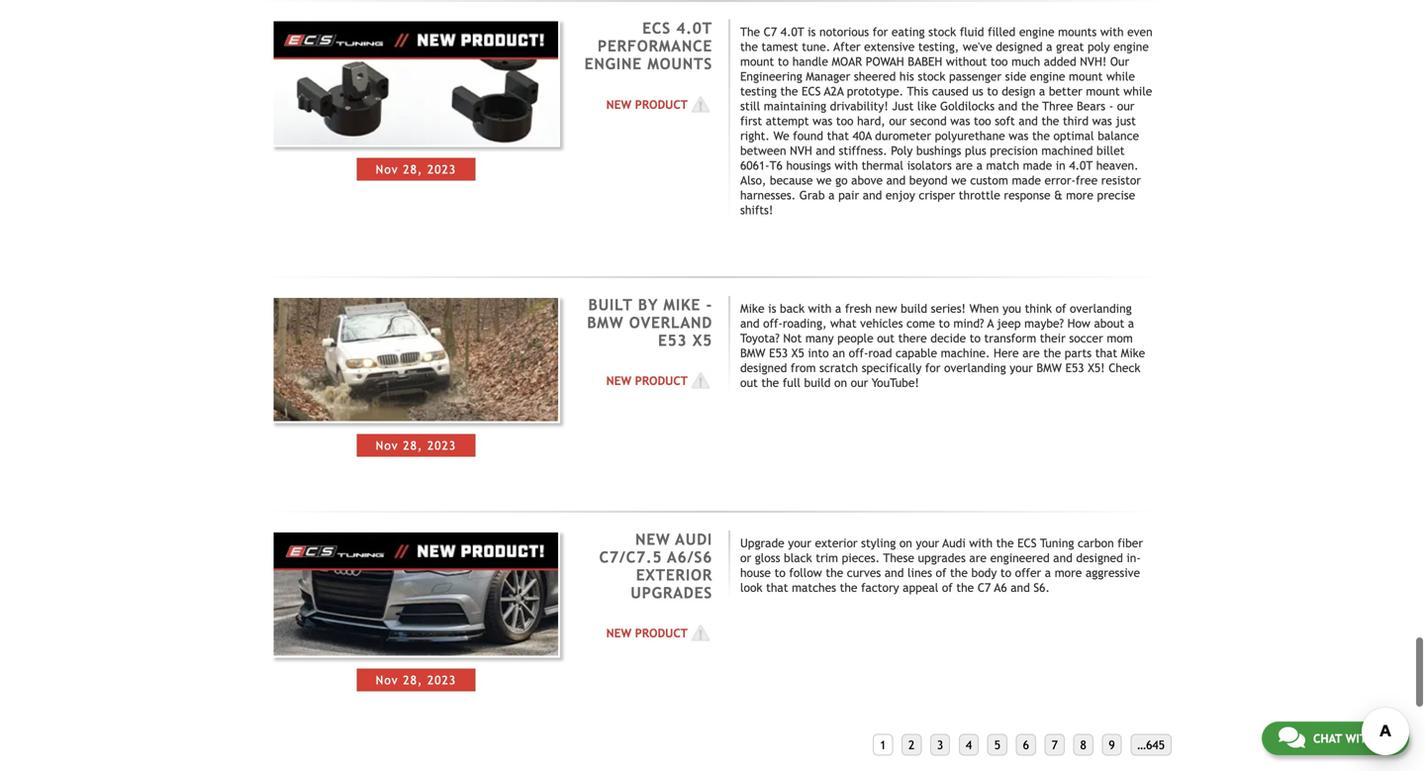 Task type: locate. For each thing, give the bounding box(es) containing it.
we up throttle
[[952, 173, 967, 187]]

4 image
[[688, 95, 713, 114], [688, 371, 713, 391]]

2 nov 28, 2023 from the top
[[376, 439, 456, 452]]

the
[[741, 40, 758, 54], [781, 84, 798, 98], [1022, 99, 1039, 113], [1042, 114, 1060, 128], [1033, 129, 1050, 143], [1044, 346, 1062, 360], [762, 376, 779, 389], [997, 536, 1014, 550], [826, 566, 844, 579], [951, 566, 968, 579], [840, 580, 858, 594], [957, 580, 974, 594]]

1 vertical spatial for
[[926, 361, 941, 375]]

for inside the c7 4.0t is notorious for eating stock fluid filled engine mounts with even the tamest tune. after extensive testing, we've designed a great poly engine mount to handle moar powah babeh without too much added nvh! our engineering manager sheered his stock passenger side engine mount while testing the ecs a2a prototype. this caused us to design a better mount while still maintaining drivability! just like goldilocks and the three bears - our first attempt was too hard, our second was too soft and the third was just right. we found that 40a durometer polyurethane was the optimal balance between nvh and stiffness. poly bushings plus precision machined billet 6061-t6 housings with thermal isolators are a match made in 4.0t heaven. also, because we go above and beyond we custom made error-free resistor harnesses. grab a pair and enjoy crisper throttle response & more precise shifts!
[[873, 25, 888, 39]]

of
[[1056, 301, 1067, 315], [936, 566, 947, 579], [942, 580, 953, 594]]

c7 inside the c7 4.0t is notorious for eating stock fluid filled engine mounts with even the tamest tune. after extensive testing, we've designed a great poly engine mount to handle moar powah babeh without too much added nvh! our engineering manager sheered his stock passenger side engine mount while testing the ecs a2a prototype. this caused us to design a better mount while still maintaining drivability! just like goldilocks and the three bears - our first attempt was too hard, our second was too soft and the third was just right. we found that 40a durometer polyurethane was the optimal balance between nvh and stiffness. poly bushings plus precision machined billet 6061-t6 housings with thermal isolators are a match made in 4.0t heaven. also, because we go above and beyond we custom made error-free resistor harnesses. grab a pair and enjoy crisper throttle response & more precise shifts!
[[764, 25, 777, 39]]

x5
[[693, 332, 713, 349], [792, 346, 805, 360]]

1 vertical spatial nov 28, 2023
[[376, 439, 456, 452]]

2023 down built by mike - bmw overland e53 x5 'image'
[[428, 439, 456, 452]]

new for mounts
[[607, 98, 632, 111]]

1 horizontal spatial 4.0t
[[781, 25, 805, 39]]

offer
[[1015, 566, 1042, 579]]

on inside upgrade your exterior styling on your audi with the ecs tuning carbon fiber or gloss black trim pieces. these upgrades are engineered and designed in- house to follow the curves and lines of the body to offer a more aggressive look that matches the factory appeal of the c7 a6 and s6.
[[900, 536, 913, 550]]

mounts
[[648, 55, 713, 73]]

1 horizontal spatial e53
[[769, 346, 788, 360]]

built by mike - bmw overland e53 x5 link
[[587, 296, 713, 349]]

poly
[[891, 144, 913, 158]]

to down gloss
[[775, 566, 786, 579]]

stock up testing,
[[929, 25, 957, 39]]

our up just
[[1118, 99, 1135, 113]]

1 horizontal spatial that
[[827, 129, 849, 143]]

2 horizontal spatial designed
[[1077, 551, 1123, 565]]

0 vertical spatial 4 image
[[688, 95, 713, 114]]

ecs up maintaining at top right
[[802, 84, 821, 98]]

1 horizontal spatial our
[[889, 114, 907, 128]]

not
[[784, 331, 802, 345]]

2 vertical spatial mount
[[1087, 84, 1120, 98]]

1 2023 from the top
[[428, 162, 456, 176]]

built by mike - bmw overland e53 x5
[[587, 296, 713, 349]]

1 horizontal spatial x5
[[792, 346, 805, 360]]

1 horizontal spatial build
[[901, 301, 928, 315]]

durometer
[[875, 129, 932, 143]]

nov 28, 2023 link
[[272, 19, 561, 222], [272, 296, 561, 457], [272, 530, 561, 691]]

0 vertical spatial 2023
[[428, 162, 456, 176]]

are right here
[[1023, 346, 1040, 360]]

new
[[876, 301, 898, 315]]

x5 inside built by mike - bmw overland e53 x5
[[693, 332, 713, 349]]

product for exterior
[[635, 626, 688, 640]]

bmw inside built by mike - bmw overland e53 x5
[[587, 314, 624, 332]]

and right "soft"
[[1019, 114, 1038, 128]]

1 vertical spatial -
[[706, 296, 713, 314]]

2 vertical spatial are
[[970, 551, 987, 565]]

and down the these
[[885, 566, 904, 579]]

0 horizontal spatial your
[[788, 536, 812, 550]]

1 vertical spatial nov
[[376, 439, 399, 452]]

1 horizontal spatial your
[[916, 536, 940, 550]]

more down free
[[1067, 188, 1094, 202]]

e53 down parts
[[1066, 361, 1085, 375]]

too
[[991, 55, 1008, 68], [836, 114, 854, 128], [974, 114, 992, 128]]

a
[[1047, 40, 1053, 54], [1039, 84, 1046, 98], [977, 159, 983, 172], [829, 188, 835, 202], [836, 301, 842, 315], [1129, 316, 1135, 330], [1045, 566, 1052, 579]]

caused
[[933, 84, 969, 98]]

engine up much
[[1020, 25, 1055, 39]]

2 vertical spatial 2023
[[428, 673, 456, 687]]

2023 for new audi c7/c7.5 a6/s6 exterior upgrades
[[428, 673, 456, 687]]

0 vertical spatial product
[[635, 98, 688, 111]]

2 horizontal spatial mike
[[1121, 346, 1146, 360]]

filled
[[988, 25, 1016, 39]]

1 vertical spatial mount
[[1069, 69, 1103, 83]]

2 vertical spatial 28,
[[403, 673, 423, 687]]

is inside the c7 4.0t is notorious for eating stock fluid filled engine mounts with even the tamest tune. after extensive testing, we've designed a great poly engine mount to handle moar powah babeh without too much added nvh! our engineering manager sheered his stock passenger side engine mount while testing the ecs a2a prototype. this caused us to design a better mount while still maintaining drivability! just like goldilocks and the three bears - our first attempt was too hard, our second was too soft and the third was just right. we found that 40a durometer polyurethane was the optimal balance between nvh and stiffness. poly bushings plus precision machined billet 6061-t6 housings with thermal isolators are a match made in 4.0t heaven. also, because we go above and beyond we custom made error-free resistor harnesses. grab a pair and enjoy crisper throttle response & more precise shifts!
[[808, 25, 816, 39]]

1 4 image from the top
[[688, 95, 713, 114]]

0 vertical spatial of
[[1056, 301, 1067, 315]]

overlanding
[[1070, 301, 1132, 315], [945, 361, 1007, 375]]

2 nov 28, 2023 link from the top
[[272, 296, 561, 457]]

0 horizontal spatial mike
[[664, 296, 701, 314]]

e53 down "by"
[[658, 332, 688, 349]]

0 horizontal spatial our
[[851, 376, 869, 389]]

0 vertical spatial for
[[873, 25, 888, 39]]

4.0t up free
[[1070, 159, 1093, 172]]

a up added
[[1047, 40, 1053, 54]]

your
[[1010, 361, 1033, 375], [788, 536, 812, 550], [916, 536, 940, 550]]

nov down built by mike - bmw overland e53 x5 'image'
[[376, 439, 399, 452]]

that right "look"
[[766, 580, 789, 594]]

0 horizontal spatial off-
[[764, 316, 783, 330]]

2 horizontal spatial ecs
[[1018, 536, 1037, 550]]

1 vertical spatial overlanding
[[945, 361, 1007, 375]]

1 vertical spatial nov 28, 2023 link
[[272, 296, 561, 457]]

product down overland
[[635, 374, 688, 388]]

pieces.
[[842, 551, 880, 565]]

nov 28, 2023
[[376, 162, 456, 176], [376, 439, 456, 452], [376, 673, 456, 687]]

fiber
[[1118, 536, 1144, 550]]

4 image down overland
[[688, 371, 713, 391]]

upgrades
[[631, 584, 713, 602]]

passenger
[[949, 69, 1002, 83]]

poly
[[1088, 40, 1110, 54]]

0 vertical spatial that
[[827, 129, 849, 143]]

0 vertical spatial on
[[835, 376, 848, 389]]

0 horizontal spatial we
[[817, 173, 832, 187]]

roading,
[[783, 316, 827, 330]]

while down our
[[1107, 69, 1136, 83]]

that inside mike is back with a fresh new build series!  when you think of overlanding and off-roading, what vehicles come to mind? a jeep maybe? how about a toyota? not many people out there decide to transform their soccer mom bmw e53 x5 into an off-road capable machine.   here are the parts that mike designed from scratch specifically for overlanding your bmw e53 x5!  check out the full build on our youtube!
[[1096, 346, 1118, 360]]

0 vertical spatial nov
[[376, 162, 399, 176]]

was
[[813, 114, 833, 128], [951, 114, 971, 128], [1093, 114, 1113, 128], [1009, 129, 1029, 143]]

new audi c7/c7.5 a6/s6 exterior upgrades
[[599, 530, 713, 602]]

nov down new audi c7/c7.5 a6/s6 exterior upgrades image
[[376, 673, 399, 687]]

new up exterior
[[636, 530, 671, 548]]

2 vertical spatial nov
[[376, 673, 399, 687]]

audi inside new audi c7/c7.5 a6/s6 exterior upgrades
[[676, 530, 713, 548]]

x5 left toyota?
[[693, 332, 713, 349]]

a up the s6.
[[1045, 566, 1052, 579]]

e53 inside built by mike - bmw overland e53 x5
[[658, 332, 688, 349]]

ecs up engineered
[[1018, 536, 1037, 550]]

0 horizontal spatial 4.0t
[[677, 19, 713, 37]]

to up "a6"
[[1001, 566, 1012, 579]]

made
[[1023, 159, 1053, 172], [1012, 173, 1042, 187]]

chat with us
[[1314, 732, 1393, 746]]

out left full
[[741, 376, 758, 389]]

tune.
[[802, 40, 831, 54]]

and down the above
[[863, 188, 882, 202]]

thermal
[[862, 159, 904, 172]]

much
[[1012, 55, 1041, 68]]

1 horizontal spatial -
[[1110, 99, 1114, 113]]

new for exterior
[[607, 626, 632, 640]]

attempt
[[766, 114, 809, 128]]

0 horizontal spatial ecs
[[643, 19, 671, 37]]

prototype.
[[847, 84, 904, 98]]

custom
[[971, 173, 1009, 187]]

mike up check
[[1121, 346, 1146, 360]]

that inside upgrade your exterior styling on your audi with the ecs tuning carbon fiber or gloss black trim pieces. these upgrades are engineered and designed in- house to follow the curves and lines of the body to offer a more aggressive look that matches the factory appeal of the c7 a6 and s6.
[[766, 580, 789, 594]]

we've
[[963, 40, 993, 54]]

2 28, from the top
[[403, 439, 423, 452]]

c7 inside upgrade your exterior styling on your audi with the ecs tuning carbon fiber or gloss black trim pieces. these upgrades are engineered and designed in- house to follow the curves and lines of the body to offer a more aggressive look that matches the factory appeal of the c7 a6 and s6.
[[978, 580, 991, 594]]

stock down babeh
[[918, 69, 946, 83]]

1 vertical spatial out
[[741, 376, 758, 389]]

mike
[[664, 296, 701, 314], [741, 301, 765, 315], [1121, 346, 1146, 360]]

1 horizontal spatial mike
[[741, 301, 765, 315]]

0 vertical spatial are
[[956, 159, 973, 172]]

2 nov from the top
[[376, 439, 399, 452]]

2 vertical spatial product
[[635, 626, 688, 640]]

lines
[[908, 566, 933, 579]]

nvh!
[[1080, 55, 1107, 68]]

28, down built by mike - bmw overland e53 x5 'image'
[[403, 439, 423, 452]]

plus
[[965, 144, 987, 158]]

1 new product from the top
[[607, 98, 688, 111]]

designed down "carbon"
[[1077, 551, 1123, 565]]

2 horizontal spatial your
[[1010, 361, 1033, 375]]

audi up exterior
[[676, 530, 713, 548]]

go
[[836, 173, 848, 187]]

new down built by mike - bmw overland e53 x5 link
[[607, 374, 632, 388]]

0 horizontal spatial e53
[[658, 332, 688, 349]]

overlanding down machine.
[[945, 361, 1007, 375]]

0 vertical spatial mount
[[741, 55, 775, 68]]

more inside upgrade your exterior styling on your audi with the ecs tuning carbon fiber or gloss black trim pieces. these upgrades are engineered and designed in- house to follow the curves and lines of the body to offer a more aggressive look that matches the factory appeal of the c7 a6 and s6.
[[1055, 566, 1082, 579]]

1 horizontal spatial c7
[[978, 580, 991, 594]]

stiffness.
[[839, 144, 888, 158]]

carbon
[[1078, 536, 1114, 550]]

mounts
[[1059, 25, 1097, 39]]

2 vertical spatial designed
[[1077, 551, 1123, 565]]

4.0t up mounts
[[677, 19, 713, 37]]

nov 28, 2023 down ecs 4.0t performance engine mounts image
[[376, 162, 456, 176]]

design
[[1002, 84, 1036, 98]]

bears
[[1077, 99, 1106, 113]]

nov down ecs 4.0t performance engine mounts image
[[376, 162, 399, 176]]

0 horizontal spatial designed
[[741, 361, 787, 375]]

an
[[833, 346, 846, 360]]

nov 28, 2023 down built by mike - bmw overland e53 x5 'image'
[[376, 439, 456, 452]]

4.0t
[[677, 19, 713, 37], [781, 25, 805, 39], [1070, 159, 1093, 172]]

mount up bears
[[1087, 84, 1120, 98]]

1 vertical spatial bmw
[[741, 346, 766, 360]]

your down here
[[1010, 361, 1033, 375]]

0 horizontal spatial bmw
[[587, 314, 624, 332]]

a inside upgrade your exterior styling on your audi with the ecs tuning carbon fiber or gloss black trim pieces. these upgrades are engineered and designed in- house to follow the curves and lines of the body to offer a more aggressive look that matches the factory appeal of the c7 a6 and s6.
[[1045, 566, 1052, 579]]

nov 28, 2023 down new audi c7/c7.5 a6/s6 exterior upgrades image
[[376, 673, 456, 687]]

0 horizontal spatial is
[[768, 301, 777, 315]]

3 nov from the top
[[376, 673, 399, 687]]

bmw left "by"
[[587, 314, 624, 332]]

we left the go
[[817, 173, 832, 187]]

a up what
[[836, 301, 842, 315]]

and up toyota?
[[741, 316, 760, 330]]

1 vertical spatial while
[[1124, 84, 1153, 98]]

designed inside the c7 4.0t is notorious for eating stock fluid filled engine mounts with even the tamest tune. after extensive testing, we've designed a great poly engine mount to handle moar powah babeh without too much added nvh! our engineering manager sheered his stock passenger side engine mount while testing the ecs a2a prototype. this caused us to design a better mount while still maintaining drivability! just like goldilocks and the three bears - our first attempt was too hard, our second was too soft and the third was just right. we found that 40a durometer polyurethane was the optimal balance between nvh and stiffness. poly bushings plus precision machined billet 6061-t6 housings with thermal isolators are a match made in 4.0t heaven. also, because we go above and beyond we custom made error-free resistor harnesses. grab a pair and enjoy crisper throttle response & more precise shifts!
[[996, 40, 1043, 54]]

their
[[1040, 331, 1066, 345]]

is left the back
[[768, 301, 777, 315]]

exterior
[[636, 566, 713, 584]]

1 vertical spatial that
[[1096, 346, 1118, 360]]

our
[[1111, 55, 1130, 68]]

body
[[972, 566, 997, 579]]

your up black in the bottom of the page
[[788, 536, 812, 550]]

nov 28, 2023 link for built by mike - bmw overland e53 x5
[[272, 296, 561, 457]]

2 horizontal spatial that
[[1096, 346, 1118, 360]]

1 vertical spatial made
[[1012, 173, 1042, 187]]

beyond
[[910, 173, 948, 187]]

1 nov 28, 2023 from the top
[[376, 162, 456, 176]]

0 horizontal spatial on
[[835, 376, 848, 389]]

1 nov 28, 2023 link from the top
[[272, 19, 561, 222]]

28, down ecs 4.0t performance engine mounts image
[[403, 162, 423, 176]]

after
[[834, 40, 861, 54]]

new down upgrades
[[607, 626, 632, 640]]

new product down built by mike - bmw overland e53 x5
[[607, 374, 688, 388]]

build down from
[[804, 376, 831, 389]]

bmw
[[587, 314, 624, 332], [741, 346, 766, 360], [1037, 361, 1062, 375]]

0 horizontal spatial overlanding
[[945, 361, 1007, 375]]

3 new product from the top
[[607, 626, 688, 640]]

1 vertical spatial 28,
[[403, 439, 423, 452]]

2 product from the top
[[635, 374, 688, 388]]

more inside the c7 4.0t is notorious for eating stock fluid filled engine mounts with even the tamest tune. after extensive testing, we've designed a great poly engine mount to handle moar powah babeh without too much added nvh! our engineering manager sheered his stock passenger side engine mount while testing the ecs a2a prototype. this caused us to design a better mount while still maintaining drivability! just like goldilocks and the three bears - our first attempt was too hard, our second was too soft and the third was just right. we found that 40a durometer polyurethane was the optimal balance between nvh and stiffness. poly bushings plus precision machined billet 6061-t6 housings with thermal isolators are a match made in 4.0t heaven. also, because we go above and beyond we custom made error-free resistor harnesses. grab a pair and enjoy crisper throttle response & more precise shifts!
[[1067, 188, 1094, 202]]

check
[[1109, 361, 1141, 375]]

trim
[[816, 551, 839, 565]]

0 vertical spatial is
[[808, 25, 816, 39]]

4.0t up tamest
[[781, 25, 805, 39]]

is up tune.
[[808, 25, 816, 39]]

designed inside upgrade your exterior styling on your audi with the ecs tuning carbon fiber or gloss black trim pieces. these upgrades are engineered and designed in- house to follow the curves and lines of the body to offer a more aggressive look that matches the factory appeal of the c7 a6 and s6.
[[1077, 551, 1123, 565]]

nov for built by mike - bmw overland e53 x5
[[376, 439, 399, 452]]

1 horizontal spatial ecs
[[802, 84, 821, 98]]

our down just
[[889, 114, 907, 128]]

ecs 4.0t performance engine mounts
[[585, 19, 713, 73]]

of right appeal
[[942, 580, 953, 594]]

3 28, from the top
[[403, 673, 423, 687]]

new product
[[607, 98, 688, 111], [607, 374, 688, 388], [607, 626, 688, 640]]

was down goldilocks at the top right of the page
[[951, 114, 971, 128]]

we
[[817, 173, 832, 187], [952, 173, 967, 187]]

1 product from the top
[[635, 98, 688, 111]]

1 vertical spatial are
[[1023, 346, 1040, 360]]

still
[[741, 99, 761, 113]]

bmw down toyota?
[[741, 346, 766, 360]]

2 2023 from the top
[[428, 439, 456, 452]]

overlanding up about
[[1070, 301, 1132, 315]]

1 horizontal spatial designed
[[996, 40, 1043, 54]]

your up upgrades on the bottom of the page
[[916, 536, 940, 550]]

4.0t inside ecs 4.0t performance engine mounts
[[677, 19, 713, 37]]

designed inside mike is back with a fresh new build series!  when you think of overlanding and off-roading, what vehicles come to mind? a jeep maybe? how about a toyota? not many people out there decide to transform their soccer mom bmw e53 x5 into an off-road capable machine.   here are the parts that mike designed from scratch specifically for overlanding your bmw e53 x5!  check out the full build on our youtube!
[[741, 361, 787, 375]]

and up "soft"
[[999, 99, 1018, 113]]

of down upgrades on the bottom of the page
[[936, 566, 947, 579]]

precision
[[990, 144, 1038, 158]]

for down capable
[[926, 361, 941, 375]]

2 vertical spatial of
[[942, 580, 953, 594]]

1 nov from the top
[[376, 162, 399, 176]]

2 we from the left
[[952, 173, 967, 187]]

styling
[[862, 536, 896, 550]]

made up the response
[[1012, 173, 1042, 187]]

for
[[873, 25, 888, 39], [926, 361, 941, 375]]

0 vertical spatial 28,
[[403, 162, 423, 176]]

2023 down new audi c7/c7.5 a6/s6 exterior upgrades image
[[428, 673, 456, 687]]

found
[[793, 129, 824, 143]]

e53 down not
[[769, 346, 788, 360]]

right.
[[741, 129, 770, 143]]

tamest
[[762, 40, 799, 54]]

3 nov 28, 2023 from the top
[[376, 673, 456, 687]]

1 horizontal spatial bmw
[[741, 346, 766, 360]]

ecs inside upgrade your exterior styling on your audi with the ecs tuning carbon fiber or gloss black trim pieces. these upgrades are engineered and designed in- house to follow the curves and lines of the body to offer a more aggressive look that matches the factory appeal of the c7 a6 and s6.
[[1018, 536, 1037, 550]]

3 product from the top
[[635, 626, 688, 640]]

1 28, from the top
[[403, 162, 423, 176]]

on down scratch
[[835, 376, 848, 389]]

0 vertical spatial designed
[[996, 40, 1043, 54]]

new for bmw
[[607, 374, 632, 388]]

just
[[1116, 114, 1137, 128]]

our down scratch
[[851, 376, 869, 389]]

mike right "by"
[[664, 296, 701, 314]]

nov 28, 2023 link for ecs 4.0t performance engine mounts
[[272, 19, 561, 222]]

2 vertical spatial ecs
[[1018, 536, 1037, 550]]

3 nov 28, 2023 link from the top
[[272, 530, 561, 691]]

3 2023 from the top
[[428, 673, 456, 687]]

audi inside upgrade your exterior styling on your audi with the ecs tuning carbon fiber or gloss black trim pieces. these upgrades are engineered and designed in- house to follow the curves and lines of the body to offer a more aggressive look that matches the factory appeal of the c7 a6 and s6.
[[943, 536, 966, 550]]

1 vertical spatial 2023
[[428, 439, 456, 452]]

1 vertical spatial c7
[[978, 580, 991, 594]]

1 vertical spatial 4 image
[[688, 371, 713, 391]]

1 vertical spatial off-
[[849, 346, 869, 360]]

his
[[900, 69, 915, 83]]

housings
[[787, 159, 831, 172]]

designed down toyota?
[[741, 361, 787, 375]]

1 horizontal spatial off-
[[849, 346, 869, 360]]

0 vertical spatial -
[[1110, 99, 1114, 113]]

2023 for ecs 4.0t performance engine mounts
[[428, 162, 456, 176]]

powah
[[866, 55, 905, 68]]

with inside mike is back with a fresh new build series!  when you think of overlanding and off-roading, what vehicles come to mind? a jeep maybe? how about a toyota? not many people out there decide to transform their soccer mom bmw e53 x5 into an off-road capable machine.   here are the parts that mike designed from scratch specifically for overlanding your bmw e53 x5!  check out the full build on our youtube!
[[809, 301, 832, 315]]

also,
[[741, 173, 767, 187]]

that left 40a
[[827, 129, 849, 143]]

x5 inside mike is back with a fresh new build series!  when you think of overlanding and off-roading, what vehicles come to mind? a jeep maybe? how about a toyota? not many people out there decide to transform their soccer mom bmw e53 x5 into an off-road capable machine.   here are the parts that mike designed from scratch specifically for overlanding your bmw e53 x5!  check out the full build on our youtube!
[[792, 346, 805, 360]]

2023 for built by mike - bmw overland e53 x5
[[428, 439, 456, 452]]

- right bears
[[1110, 99, 1114, 113]]

1 vertical spatial designed
[[741, 361, 787, 375]]

enjoy
[[886, 188, 916, 202]]

mount up engineering
[[741, 55, 775, 68]]

0 vertical spatial more
[[1067, 188, 1094, 202]]

mount down nvh!
[[1069, 69, 1103, 83]]

0 vertical spatial stock
[[929, 25, 957, 39]]

while up just
[[1124, 84, 1153, 98]]

0 horizontal spatial that
[[766, 580, 789, 594]]

harnesses.
[[741, 188, 796, 202]]

are inside the c7 4.0t is notorious for eating stock fluid filled engine mounts with even the tamest tune. after extensive testing, we've designed a great poly engine mount to handle moar powah babeh without too much added nvh! our engineering manager sheered his stock passenger side engine mount while testing the ecs a2a prototype. this caused us to design a better mount while still maintaining drivability! just like goldilocks and the three bears - our first attempt was too hard, our second was too soft and the third was just right. we found that 40a durometer polyurethane was the optimal balance between nvh and stiffness. poly bushings plus precision machined billet 6061-t6 housings with thermal isolators are a match made in 4.0t heaven. also, because we go above and beyond we custom made error-free resistor harnesses. grab a pair and enjoy crisper throttle response & more precise shifts!
[[956, 159, 973, 172]]

bushings
[[917, 144, 962, 158]]

a down plus
[[977, 159, 983, 172]]

and down tuning
[[1054, 551, 1073, 565]]

0 vertical spatial bmw
[[587, 314, 624, 332]]

0 vertical spatial build
[[901, 301, 928, 315]]

0 horizontal spatial x5
[[693, 332, 713, 349]]

on
[[835, 376, 848, 389], [900, 536, 913, 550]]

0 horizontal spatial -
[[706, 296, 713, 314]]

2 vertical spatial new product
[[607, 626, 688, 640]]

0 vertical spatial ecs
[[643, 19, 671, 37]]

toyota?
[[741, 331, 780, 345]]

heaven.
[[1097, 159, 1139, 172]]

added
[[1044, 55, 1077, 68]]

machined
[[1042, 144, 1093, 158]]

the down curves
[[840, 580, 858, 594]]

built by mike - bmw overland e53 x5 image
[[272, 296, 561, 423]]

engine down even
[[1114, 40, 1149, 54]]

0 vertical spatial overlanding
[[1070, 301, 1132, 315]]

precise
[[1098, 188, 1136, 202]]

more
[[1067, 188, 1094, 202], [1055, 566, 1082, 579]]

that up x5!
[[1096, 346, 1118, 360]]

1 vertical spatial is
[[768, 301, 777, 315]]

1 vertical spatial ecs
[[802, 84, 821, 98]]

to
[[778, 55, 789, 68], [988, 84, 999, 98], [939, 316, 950, 330], [970, 331, 981, 345], [775, 566, 786, 579], [1001, 566, 1012, 579]]

ecs up mounts
[[643, 19, 671, 37]]

babeh
[[908, 55, 943, 68]]

with up "roading,"
[[809, 301, 832, 315]]

2 new product from the top
[[607, 374, 688, 388]]

bmw down 'their'
[[1037, 361, 1062, 375]]

2 horizontal spatial e53
[[1066, 361, 1085, 375]]

nov for new audi c7/c7.5 a6/s6 exterior upgrades
[[376, 673, 399, 687]]

2 4 image from the top
[[688, 371, 713, 391]]

optimal
[[1054, 129, 1095, 143]]

2 vertical spatial bmw
[[1037, 361, 1062, 375]]

1 vertical spatial product
[[635, 374, 688, 388]]

e53
[[658, 332, 688, 349], [769, 346, 788, 360], [1066, 361, 1085, 375]]



Task type: vqa. For each thing, say whether or not it's contained in the screenshot.
the 'heaven.'
yes



Task type: describe. For each thing, give the bounding box(es) containing it.
here
[[994, 346, 1019, 360]]

0 vertical spatial engine
[[1020, 25, 1055, 39]]

on inside mike is back with a fresh new build series!  when you think of overlanding and off-roading, what vehicles come to mind? a jeep maybe? how about a toyota? not many people out there decide to transform their soccer mom bmw e53 x5 into an off-road capable machine.   here are the parts that mike designed from scratch specifically for overlanding your bmw e53 x5!  check out the full build on our youtube!
[[835, 376, 848, 389]]

9
[[1109, 738, 1116, 752]]

was up precision
[[1009, 129, 1029, 143]]

goldilocks
[[941, 99, 995, 113]]

the down 'their'
[[1044, 346, 1062, 360]]

28, for ecs 4.0t performance engine mounts
[[403, 162, 423, 176]]

2 horizontal spatial our
[[1118, 99, 1135, 113]]

hard,
[[858, 114, 886, 128]]

above
[[852, 173, 883, 187]]

- inside built by mike - bmw overland e53 x5
[[706, 296, 713, 314]]

upgrade
[[741, 536, 785, 550]]

3
[[938, 738, 944, 752]]

exterior
[[815, 536, 858, 550]]

people
[[838, 331, 874, 345]]

new audi c7/c7.5 a6/s6 exterior upgrades image
[[272, 530, 561, 658]]

4 image for ecs 4.0t performance engine mounts
[[688, 95, 713, 114]]

the up machined
[[1033, 129, 1050, 143]]

and up enjoy
[[887, 173, 906, 187]]

full
[[783, 376, 801, 389]]

road
[[869, 346, 893, 360]]

great
[[1057, 40, 1085, 54]]

billet
[[1097, 144, 1125, 158]]

of inside mike is back with a fresh new build series!  when you think of overlanding and off-roading, what vehicles come to mind? a jeep maybe? how about a toyota? not many people out there decide to transform their soccer mom bmw e53 x5 into an off-road capable machine.   here are the parts that mike designed from scratch specifically for overlanding your bmw e53 x5!  check out the full build on our youtube!
[[1056, 301, 1067, 315]]

2 horizontal spatial bmw
[[1037, 361, 1062, 375]]

with left us
[[1346, 732, 1375, 746]]

40a
[[853, 129, 872, 143]]

gloss
[[755, 551, 781, 565]]

are inside upgrade your exterior styling on your audi with the ecs tuning carbon fiber or gloss black trim pieces. these upgrades are engineered and designed in- house to follow the curves and lines of the body to offer a more aggressive look that matches the factory appeal of the c7 a6 and s6.
[[970, 551, 987, 565]]

comments image
[[1279, 726, 1306, 749]]

youtube!
[[872, 376, 920, 389]]

the up engineered
[[997, 536, 1014, 550]]

c7/c7.5
[[599, 548, 663, 566]]

4 image for built by mike - bmw overland e53 x5
[[688, 371, 713, 391]]

testing
[[741, 84, 777, 98]]

was down bears
[[1093, 114, 1113, 128]]

new product for exterior
[[607, 626, 688, 640]]

without
[[946, 55, 987, 68]]

crisper
[[919, 188, 956, 202]]

the up maintaining at top right
[[781, 84, 798, 98]]

a left pair
[[829, 188, 835, 202]]

and inside mike is back with a fresh new build series!  when you think of overlanding and off-roading, what vehicles come to mind? a jeep maybe? how about a toyota? not many people out there decide to transform their soccer mom bmw e53 x5 into an off-road capable machine.   here are the parts that mike designed from scratch specifically for overlanding your bmw e53 x5!  check out the full build on our youtube!
[[741, 316, 760, 330]]

with up the go
[[835, 159, 858, 172]]

response
[[1004, 188, 1051, 202]]

back
[[780, 301, 805, 315]]

4 image
[[688, 623, 713, 643]]

8
[[1081, 738, 1087, 752]]

house
[[741, 566, 771, 579]]

in
[[1056, 159, 1066, 172]]

like
[[918, 99, 937, 113]]

new inside new audi c7/c7.5 a6/s6 exterior upgrades
[[636, 530, 671, 548]]

28, for new audi c7/c7.5 a6/s6 exterior upgrades
[[403, 673, 423, 687]]

2 vertical spatial engine
[[1030, 69, 1066, 83]]

what
[[831, 316, 857, 330]]

2
[[909, 738, 915, 752]]

a
[[988, 316, 994, 330]]

the down design
[[1022, 99, 1039, 113]]

jeep
[[997, 316, 1021, 330]]

handle
[[793, 55, 829, 68]]

follow
[[789, 566, 822, 579]]

between
[[741, 144, 787, 158]]

or
[[741, 551, 752, 565]]

when
[[970, 301, 999, 315]]

and up housings
[[816, 144, 836, 158]]

look
[[741, 580, 763, 594]]

for inside mike is back with a fresh new build series!  when you think of overlanding and off-roading, what vehicles come to mind? a jeep maybe? how about a toyota? not many people out there decide to transform their soccer mom bmw e53 x5 into an off-road capable machine.   here are the parts that mike designed from scratch specifically for overlanding your bmw e53 x5!  check out the full build on our youtube!
[[926, 361, 941, 375]]

is inside mike is back with a fresh new build series!  when you think of overlanding and off-roading, what vehicles come to mind? a jeep maybe? how about a toyota? not many people out there decide to transform their soccer mom bmw e53 x5 into an off-road capable machine.   here are the parts that mike designed from scratch specifically for overlanding your bmw e53 x5!  check out the full build on our youtube!
[[768, 301, 777, 315]]

…645 link
[[1131, 734, 1172, 756]]

moar
[[832, 55, 863, 68]]

0 vertical spatial out
[[877, 331, 895, 345]]

that inside the c7 4.0t is notorious for eating stock fluid filled engine mounts with even the tamest tune. after extensive testing, we've designed a great poly engine mount to handle moar powah babeh without too much added nvh! our engineering manager sheered his stock passenger side engine mount while testing the ecs a2a prototype. this caused us to design a better mount while still maintaining drivability! just like goldilocks and the three bears - our first attempt was too hard, our second was too soft and the third was just right. we found that 40a durometer polyurethane was the optimal balance between nvh and stiffness. poly bushings plus precision machined billet 6061-t6 housings with thermal isolators are a match made in 4.0t heaven. also, because we go above and beyond we custom made error-free resistor harnesses. grab a pair and enjoy crisper throttle response & more precise shifts!
[[827, 129, 849, 143]]

our inside mike is back with a fresh new build series!  when you think of overlanding and off-roading, what vehicles come to mind? a jeep maybe? how about a toyota? not many people out there decide to transform their soccer mom bmw e53 x5 into an off-road capable machine.   here are the parts that mike designed from scratch specifically for overlanding your bmw e53 x5!  check out the full build on our youtube!
[[851, 376, 869, 389]]

resistor
[[1102, 173, 1142, 187]]

nov for ecs 4.0t performance engine mounts
[[376, 162, 399, 176]]

too up side
[[991, 55, 1008, 68]]

too up polyurethane
[[974, 114, 992, 128]]

engine
[[585, 55, 642, 73]]

1 we from the left
[[817, 173, 832, 187]]

mike inside built by mike - bmw overland e53 x5
[[664, 296, 701, 314]]

extensive
[[864, 40, 915, 54]]

0 horizontal spatial out
[[741, 376, 758, 389]]

vehicles
[[861, 316, 903, 330]]

nov 28, 2023 for built by mike - bmw overland e53 x5
[[376, 439, 456, 452]]

1
[[880, 738, 886, 752]]

engineering
[[741, 69, 803, 83]]

chat with us link
[[1262, 722, 1410, 755]]

5
[[995, 738, 1001, 752]]

a6
[[995, 580, 1008, 594]]

nov 28, 2023 for ecs 4.0t performance engine mounts
[[376, 162, 456, 176]]

was up found
[[813, 114, 833, 128]]

4
[[966, 738, 972, 752]]

ecs 4.0t performance engine mounts image
[[272, 19, 561, 147]]

1 vertical spatial engine
[[1114, 40, 1149, 54]]

and down offer
[[1011, 580, 1030, 594]]

28, for built by mike - bmw overland e53 x5
[[403, 439, 423, 452]]

ecs inside the c7 4.0t is notorious for eating stock fluid filled engine mounts with even the tamest tune. after extensive testing, we've designed a great poly engine mount to handle moar powah babeh without too much added nvh! our engineering manager sheered his stock passenger side engine mount while testing the ecs a2a prototype. this caused us to design a better mount while still maintaining drivability! just like goldilocks and the three bears - our first attempt was too hard, our second was too soft and the third was just right. we found that 40a durometer polyurethane was the optimal balance between nvh and stiffness. poly bushings plus precision machined billet 6061-t6 housings with thermal isolators are a match made in 4.0t heaven. also, because we go above and beyond we custom made error-free resistor harnesses. grab a pair and enjoy crisper throttle response & more precise shifts!
[[802, 84, 821, 98]]

1 vertical spatial of
[[936, 566, 947, 579]]

1 vertical spatial stock
[[918, 69, 946, 83]]

are inside mike is back with a fresh new build series!  when you think of overlanding and off-roading, what vehicles come to mind? a jeep maybe? how about a toyota? not many people out there decide to transform their soccer mom bmw e53 x5 into an off-road capable machine.   here are the parts that mike designed from scratch specifically for overlanding your bmw e53 x5!  check out the full build on our youtube!
[[1023, 346, 1040, 360]]

1 vertical spatial our
[[889, 114, 907, 128]]

product for bmw
[[635, 374, 688, 388]]

product for mounts
[[635, 98, 688, 111]]

0 vertical spatial made
[[1023, 159, 1053, 172]]

too down drivability!
[[836, 114, 854, 128]]

with inside upgrade your exterior styling on your audi with the ecs tuning carbon fiber or gloss black trim pieces. these upgrades are engineered and designed in- house to follow the curves and lines of the body to offer a more aggressive look that matches the factory appeal of the c7 a6 and s6.
[[970, 536, 993, 550]]

nov 28, 2023 for new audi c7/c7.5 a6/s6 exterior upgrades
[[376, 673, 456, 687]]

decide
[[931, 331, 966, 345]]

the left full
[[762, 376, 779, 389]]

0 horizontal spatial build
[[804, 376, 831, 389]]

overland
[[629, 314, 713, 332]]

isolators
[[907, 159, 952, 172]]

2 horizontal spatial 4.0t
[[1070, 159, 1093, 172]]

9 link
[[1102, 734, 1122, 756]]

nov 28, 2023 link for new audi c7/c7.5 a6/s6 exterior upgrades
[[272, 530, 561, 691]]

4 link
[[959, 734, 979, 756]]

from
[[791, 361, 816, 375]]

the
[[741, 25, 760, 39]]

eating
[[892, 25, 925, 39]]

to down tamest
[[778, 55, 789, 68]]

free
[[1076, 173, 1098, 187]]

machine.
[[941, 346, 990, 360]]

the down three
[[1042, 114, 1060, 128]]

we
[[774, 129, 790, 143]]

even
[[1128, 25, 1153, 39]]

to down mind?
[[970, 331, 981, 345]]

the down the trim
[[826, 566, 844, 579]]

side
[[1006, 69, 1027, 83]]

with up poly
[[1101, 25, 1124, 39]]

capable
[[896, 346, 938, 360]]

- inside the c7 4.0t is notorious for eating stock fluid filled engine mounts with even the tamest tune. after extensive testing, we've designed a great poly engine mount to handle moar powah babeh without too much added nvh! our engineering manager sheered his stock passenger side engine mount while testing the ecs a2a prototype. this caused us to design a better mount while still maintaining drivability! just like goldilocks and the three bears - our first attempt was too hard, our second was too soft and the third was just right. we found that 40a durometer polyurethane was the optimal balance between nvh and stiffness. poly bushings plus precision machined billet 6061-t6 housings with thermal isolators are a match made in 4.0t heaven. also, because we go above and beyond we custom made error-free resistor harnesses. grab a pair and enjoy crisper throttle response & more precise shifts!
[[1110, 99, 1114, 113]]

the down upgrades on the bottom of the page
[[951, 566, 968, 579]]

manager
[[806, 69, 851, 83]]

mike is back with a fresh new build series!  when you think of overlanding and off-roading, what vehicles come to mind? a jeep maybe? how about a toyota? not many people out there decide to transform their soccer mom bmw e53 x5 into an off-road capable machine.   here are the parts that mike designed from scratch specifically for overlanding your bmw e53 x5!  check out the full build on our youtube!
[[741, 301, 1146, 389]]

black
[[784, 551, 812, 565]]

a up mom
[[1129, 316, 1135, 330]]

the down body
[[957, 580, 974, 594]]

ecs inside ecs 4.0t performance engine mounts
[[643, 19, 671, 37]]

0 vertical spatial while
[[1107, 69, 1136, 83]]

scratch
[[820, 361, 858, 375]]

third
[[1063, 114, 1089, 128]]

new product for mounts
[[607, 98, 688, 111]]

new product for bmw
[[607, 374, 688, 388]]

the down the the
[[741, 40, 758, 54]]

to right us
[[988, 84, 999, 98]]

parts
[[1065, 346, 1092, 360]]

to up decide
[[939, 316, 950, 330]]

us
[[973, 84, 984, 98]]

match
[[987, 159, 1020, 172]]

0 vertical spatial off-
[[764, 316, 783, 330]]

your inside mike is back with a fresh new build series!  when you think of overlanding and off-roading, what vehicles come to mind? a jeep maybe? how about a toyota? not many people out there decide to transform their soccer mom bmw e53 x5 into an off-road capable machine.   here are the parts that mike designed from scratch specifically for overlanding your bmw e53 x5!  check out the full build on our youtube!
[[1010, 361, 1033, 375]]

1 horizontal spatial overlanding
[[1070, 301, 1132, 315]]

many
[[806, 331, 834, 345]]

a up three
[[1039, 84, 1046, 98]]

transform
[[985, 331, 1037, 345]]



